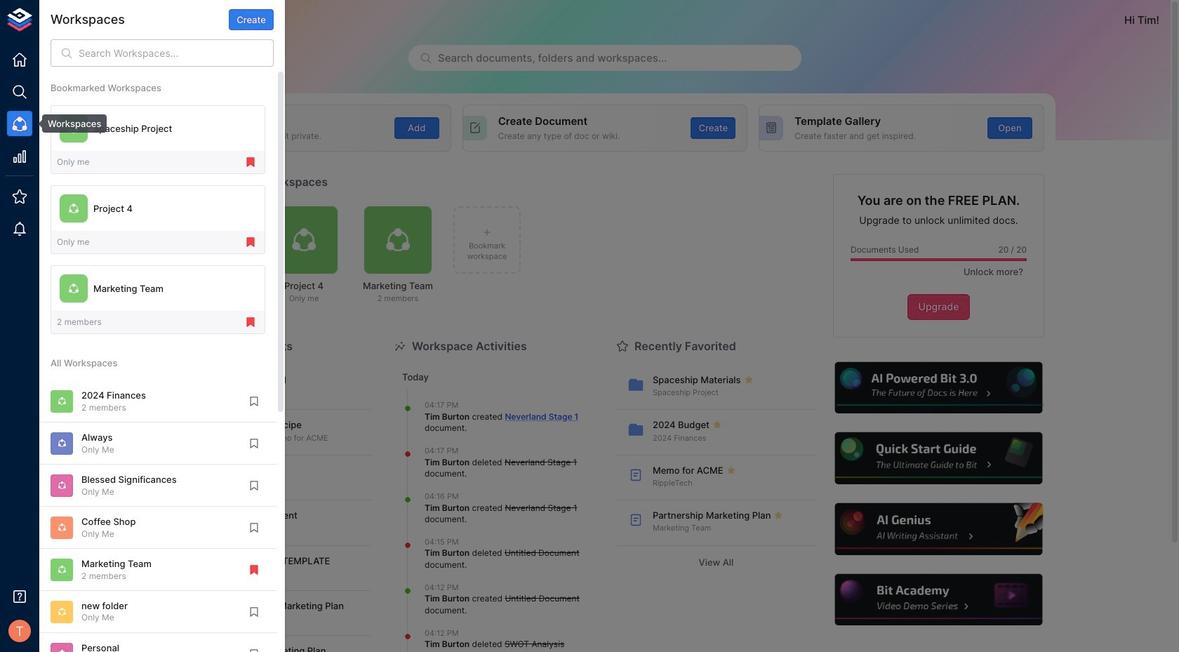 Task type: locate. For each thing, give the bounding box(es) containing it.
3 help image from the top
[[833, 501, 1045, 557]]

4 help image from the top
[[833, 572, 1045, 628]]

remove bookmark image
[[244, 236, 257, 249], [248, 564, 260, 576]]

tooltip
[[32, 114, 107, 133]]

help image
[[833, 360, 1045, 416], [833, 431, 1045, 486], [833, 501, 1045, 557], [833, 572, 1045, 628]]

0 vertical spatial bookmark image
[[248, 437, 260, 450]]

remove bookmark image
[[244, 156, 257, 169], [244, 316, 257, 329]]

1 vertical spatial remove bookmark image
[[244, 316, 257, 329]]

bookmark image
[[248, 437, 260, 450], [248, 479, 260, 492]]

1 bookmark image from the top
[[248, 395, 260, 408]]

2 remove bookmark image from the top
[[244, 316, 257, 329]]

2 help image from the top
[[833, 431, 1045, 486]]

Search Workspaces... text field
[[79, 39, 274, 67]]

0 vertical spatial remove bookmark image
[[244, 156, 257, 169]]

bookmark image
[[248, 395, 260, 408], [248, 522, 260, 534], [248, 606, 260, 618], [248, 648, 260, 652]]

1 vertical spatial bookmark image
[[248, 479, 260, 492]]

1 help image from the top
[[833, 360, 1045, 416]]



Task type: describe. For each thing, give the bounding box(es) containing it.
1 vertical spatial remove bookmark image
[[248, 564, 260, 576]]

4 bookmark image from the top
[[248, 648, 260, 652]]

2 bookmark image from the top
[[248, 522, 260, 534]]

2 bookmark image from the top
[[248, 479, 260, 492]]

1 bookmark image from the top
[[248, 437, 260, 450]]

3 bookmark image from the top
[[248, 606, 260, 618]]

1 remove bookmark image from the top
[[244, 156, 257, 169]]

0 vertical spatial remove bookmark image
[[244, 236, 257, 249]]



Task type: vqa. For each thing, say whether or not it's contained in the screenshot.
LINKS
no



